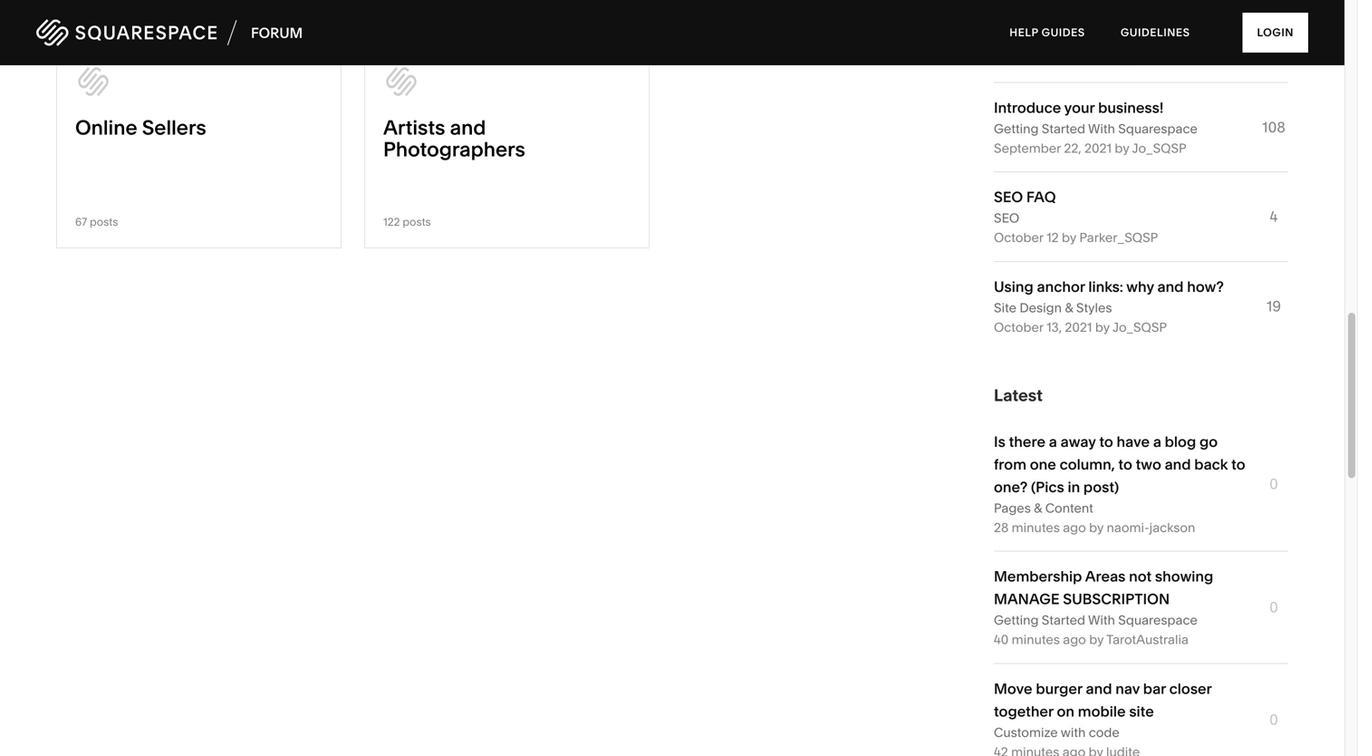 Task type: locate. For each thing, give the bounding box(es) containing it.
& inside is there a away to have a blog go from one column, to two and back to one? (pics in post) pages & content 28 minutes ago by naomi-jackson
[[1034, 500, 1043, 516]]

2021
[[1085, 140, 1112, 156], [1066, 320, 1093, 335]]

2 squarespace from the top
[[1119, 613, 1198, 628]]

1 vertical spatial 2021
[[1066, 320, 1093, 335]]

jo_sqsp link down business!
[[1133, 140, 1187, 156]]

minutes right 40 on the right of page
[[1012, 632, 1061, 647]]

jo_sqsp down business!
[[1133, 140, 1187, 156]]

by inside is there a away to have a blog go from one column, to two and back to one? (pics in post) pages & content 28 minutes ago by naomi-jackson
[[1090, 520, 1104, 535]]

to
[[1100, 433, 1114, 450], [1119, 455, 1133, 473], [1232, 455, 1246, 473]]

1 with from the top
[[1061, 31, 1086, 47]]

1 vertical spatial ago
[[1064, 632, 1087, 647]]

2 with from the top
[[1061, 725, 1086, 740]]

13,
[[1047, 320, 1062, 335]]

1 vertical spatial 0
[[1270, 598, 1279, 616]]

site
[[1130, 703, 1155, 720]]

1 september from the top
[[994, 51, 1062, 66]]

with up 9,
[[1061, 31, 1086, 47]]

2021 right 22,
[[1085, 140, 1112, 156]]

code down mobile
[[1089, 725, 1120, 740]]

2021 inside 'introduce your business! getting started with squarespace september 22, 2021 by jo_sqsp'
[[1085, 140, 1112, 156]]

0 vertical spatial october
[[994, 230, 1044, 245]]

minutes down the pages & content link
[[1012, 520, 1061, 535]]

0 vertical spatial seo
[[994, 188, 1024, 206]]

by down business!
[[1115, 140, 1130, 156]]

jasminesarian
[[1128, 51, 1212, 66]]

getting started with squarespace link down subscription
[[994, 613, 1198, 628]]

and right artists
[[450, 115, 486, 140]]

2 with from the top
[[1089, 613, 1116, 628]]

to left two
[[1119, 455, 1133, 473]]

0 vertical spatial customize with code link
[[994, 31, 1120, 47]]

0 for membership areas not showing manage subscription
[[1270, 598, 1279, 616]]

september
[[994, 51, 1062, 66], [994, 140, 1062, 156]]

0 vertical spatial with
[[1089, 121, 1116, 136]]

1 vertical spatial squarespace
[[1119, 613, 1198, 628]]

naomi-jackson link
[[1107, 520, 1196, 535]]

0 vertical spatial 2021
[[1085, 140, 1112, 156]]

1 horizontal spatial posts
[[403, 215, 431, 228]]

1 horizontal spatial on
[[1121, 0, 1138, 4]]

0 horizontal spatial a
[[1050, 433, 1058, 450]]

2 getting from the top
[[994, 613, 1039, 628]]

posts right 67
[[90, 215, 118, 228]]

1 a from the left
[[1050, 433, 1058, 450]]

2 october from the top
[[994, 320, 1044, 335]]

introduce
[[994, 99, 1062, 116]]

october inside using anchor links: why and how? site design & styles october 13, 2021 by jo_sqsp
[[994, 320, 1044, 335]]

1 horizontal spatial &
[[1065, 300, 1074, 316]]

started inside membership areas not showing manage subscription getting started with squarespace 40 minutes ago by tarotaustralia
[[1042, 613, 1086, 628]]

0 vertical spatial customize
[[994, 31, 1059, 47]]

code
[[1089, 31, 1120, 47], [1089, 725, 1120, 740]]

0 vertical spatial getting started with squarespace link
[[994, 121, 1198, 136]]

40
[[994, 632, 1009, 647]]

parker_sqsp link
[[1080, 230, 1159, 245]]

by left "naomi-"
[[1090, 520, 1104, 535]]

artists and photographers link
[[383, 115, 631, 179]]

two
[[1136, 455, 1162, 473]]

1 vertical spatial customize
[[994, 725, 1059, 740]]

2 posts from the left
[[403, 215, 431, 228]]

started up 22,
[[1042, 121, 1086, 136]]

minutes
[[1012, 520, 1061, 535], [1012, 632, 1061, 647]]

tarotaustralia link
[[1107, 632, 1189, 647]]

showing
[[1156, 568, 1214, 585]]

one
[[1030, 455, 1057, 473]]

mobile
[[1079, 703, 1126, 720]]

&
[[1065, 300, 1074, 316], [1034, 500, 1043, 516]]

october down the site
[[994, 320, 1044, 335]]

0 vertical spatial ago
[[1064, 520, 1087, 535]]

squarespace forum image
[[36, 17, 303, 48]]

move burger and nav bar closer together on mobile site
[[994, 680, 1212, 720]]

jo_sqsp down why
[[1113, 320, 1168, 335]]

seo down seo faq link
[[994, 211, 1020, 226]]

& inside using anchor links: why and how? site design & styles october 13, 2021 by jo_sqsp
[[1065, 300, 1074, 316]]

1 with from the top
[[1089, 121, 1116, 136]]

and inside artists and photographers
[[450, 115, 486, 140]]

getting down introduce
[[994, 121, 1039, 136]]

on left the lock
[[1121, 0, 1138, 4]]

squarespace down business!
[[1119, 121, 1198, 136]]

2 0 from the top
[[1270, 598, 1279, 616]]

and inside is there a away to have a blog go from one column, to two and back to one? (pics in post) pages & content 28 minutes ago by naomi-jackson
[[1165, 455, 1192, 473]]

not
[[1130, 568, 1152, 585]]

seo link
[[994, 211, 1020, 226]]

started down manage
[[1042, 613, 1086, 628]]

1 vertical spatial october
[[994, 320, 1044, 335]]

0 vertical spatial getting
[[994, 121, 1039, 136]]

customize with code link
[[994, 31, 1120, 47], [994, 725, 1120, 740]]

0
[[1270, 475, 1279, 493], [1270, 598, 1279, 616], [1270, 711, 1279, 728]]

latest
[[994, 385, 1043, 405]]

online
[[75, 115, 137, 140]]

with inside membership areas not showing manage subscription getting started with squarespace 40 minutes ago by tarotaustralia
[[1089, 613, 1116, 628]]

1 vertical spatial &
[[1034, 500, 1043, 516]]

business!
[[1099, 99, 1164, 116]]

october down seo link
[[994, 230, 1044, 245]]

with down mobile
[[1061, 725, 1086, 740]]

1 vertical spatial code
[[1089, 725, 1120, 740]]

1 vertical spatial customize with code link
[[994, 725, 1120, 740]]

0 vertical spatial &
[[1065, 300, 1074, 316]]

0 horizontal spatial &
[[1034, 500, 1043, 516]]

how?
[[1188, 278, 1225, 296]]

1 vertical spatial with
[[1061, 725, 1086, 740]]

0 for is there a away to have a blog go from one column, to two and back to one? (pics in post)
[[1270, 475, 1279, 493]]

naomi-
[[1107, 520, 1150, 535]]

jo_sqsp
[[1133, 140, 1187, 156], [1113, 320, 1168, 335]]

membership areas not showing manage subscription getting started with squarespace 40 minutes ago by tarotaustralia
[[994, 568, 1214, 647]]

1 posts from the left
[[90, 215, 118, 228]]

2 minutes from the top
[[1012, 632, 1061, 647]]

and inside move burger and nav bar closer together on mobile site
[[1086, 680, 1113, 698]]

squarespace inside membership areas not showing manage subscription getting started with squarespace 40 minutes ago by tarotaustralia
[[1119, 613, 1198, 628]]

0 horizontal spatial to
[[1100, 433, 1114, 450]]

0 vertical spatial september
[[994, 51, 1062, 66]]

1 0 from the top
[[1270, 475, 1279, 493]]

0 vertical spatial minutes
[[1012, 520, 1061, 535]]

1 ago from the top
[[1064, 520, 1087, 535]]

0 vertical spatial on
[[1121, 0, 1138, 4]]

1 vertical spatial started
[[1042, 613, 1086, 628]]

0 vertical spatial with
[[1061, 31, 1086, 47]]

and right why
[[1158, 278, 1184, 296]]

1 vertical spatial with
[[1089, 613, 1116, 628]]

getting
[[994, 121, 1039, 136], [994, 613, 1039, 628]]

1 squarespace from the top
[[1119, 121, 1198, 136]]

posts for online sellers
[[90, 215, 118, 228]]

getting started with squarespace link down your on the right top
[[994, 121, 1198, 136]]

1 minutes from the top
[[1012, 520, 1061, 535]]

1 october from the top
[[994, 230, 1044, 245]]

and down blog
[[1165, 455, 1192, 473]]

by right 12
[[1062, 230, 1077, 245]]

1 vertical spatial september
[[994, 140, 1062, 156]]

september down the help
[[994, 51, 1062, 66]]

customize down cover
[[994, 31, 1059, 47]]

2 horizontal spatial to
[[1232, 455, 1246, 473]]

guidelines
[[1121, 26, 1191, 39]]

by down subscription
[[1090, 632, 1104, 647]]

1 vertical spatial getting
[[994, 613, 1039, 628]]

1 vertical spatial getting started with squarespace link
[[994, 613, 1198, 628]]

squarespace
[[1119, 121, 1198, 136], [1119, 613, 1198, 628]]

a up one
[[1050, 433, 1058, 450]]

anchor
[[1038, 278, 1086, 296]]

67 posts
[[75, 215, 118, 228]]

1 vertical spatial minutes
[[1012, 632, 1061, 647]]

1 code from the top
[[1089, 31, 1120, 47]]

october inside seo faq seo october 12 by parker_sqsp
[[994, 230, 1044, 245]]

to right back
[[1232, 455, 1246, 473]]

countdown timer on lock screen or cover page link
[[994, 0, 1227, 27]]

0 vertical spatial jo_sqsp link
[[1133, 140, 1187, 156]]

october
[[994, 230, 1044, 245], [994, 320, 1044, 335]]

jo_sqsp link for links:
[[1113, 320, 1168, 335]]

getting started with squarespace link for with
[[994, 121, 1198, 136]]

and inside using anchor links: why and how? site design & styles october 13, 2021 by jo_sqsp
[[1158, 278, 1184, 296]]

1 getting started with squarespace link from the top
[[994, 121, 1198, 136]]

2 september from the top
[[994, 140, 1062, 156]]

1 seo from the top
[[994, 188, 1024, 206]]

september inside countdown timer on lock screen or cover page customize with code september 9, 2020 by jasminesarian
[[994, 51, 1062, 66]]

& down "anchor"
[[1065, 300, 1074, 316]]

1 horizontal spatial to
[[1119, 455, 1133, 473]]

1 customize from the top
[[994, 31, 1059, 47]]

2 getting started with squarespace link from the top
[[994, 613, 1198, 628]]

by down styles
[[1096, 320, 1110, 335]]

with down subscription
[[1089, 613, 1116, 628]]

customize with code link down together
[[994, 725, 1120, 740]]

customize down together
[[994, 725, 1059, 740]]

2 ago from the top
[[1064, 632, 1087, 647]]

jo_sqsp link down why
[[1113, 320, 1168, 335]]

with down your on the right top
[[1089, 121, 1116, 136]]

photographers
[[383, 137, 526, 162]]

posts right 122
[[403, 215, 431, 228]]

and up mobile
[[1086, 680, 1113, 698]]

0 horizontal spatial posts
[[90, 215, 118, 228]]

code up 2020
[[1089, 31, 1120, 47]]

september inside 'introduce your business! getting started with squarespace september 22, 2021 by jo_sqsp'
[[994, 140, 1062, 156]]

& down (pics on the right
[[1034, 500, 1043, 516]]

2 started from the top
[[1042, 613, 1086, 628]]

0 horizontal spatial on
[[1057, 703, 1075, 720]]

with
[[1061, 31, 1086, 47], [1061, 725, 1086, 740]]

september down introduce
[[994, 140, 1062, 156]]

to left have
[[1100, 433, 1114, 450]]

3 0 from the top
[[1270, 711, 1279, 728]]

2021 right the 13, on the right top of page
[[1066, 320, 1093, 335]]

customize with code link up 9,
[[994, 31, 1120, 47]]

0 for move burger and nav bar closer together on mobile site
[[1270, 711, 1279, 728]]

0 vertical spatial started
[[1042, 121, 1086, 136]]

0 vertical spatial jo_sqsp
[[1133, 140, 1187, 156]]

1 horizontal spatial a
[[1154, 433, 1162, 450]]

1 vertical spatial on
[[1057, 703, 1075, 720]]

ago inside is there a away to have a blog go from one column, to two and back to one? (pics in post) pages & content 28 minutes ago by naomi-jackson
[[1064, 520, 1087, 535]]

posts
[[90, 215, 118, 228], [403, 215, 431, 228]]

2020
[[1078, 51, 1108, 66]]

customize inside countdown timer on lock screen or cover page customize with code september 9, 2020 by jasminesarian
[[994, 31, 1059, 47]]

1 started from the top
[[1042, 121, 1086, 136]]

lock
[[1142, 0, 1175, 4]]

1 getting from the top
[[994, 121, 1039, 136]]

ago
[[1064, 520, 1087, 535], [1064, 632, 1087, 647]]

0 vertical spatial squarespace
[[1119, 121, 1198, 136]]

design
[[1020, 300, 1062, 316]]

a left blog
[[1154, 433, 1162, 450]]

9,
[[1065, 51, 1075, 66]]

by
[[1111, 51, 1125, 66], [1115, 140, 1130, 156], [1062, 230, 1077, 245], [1096, 320, 1110, 335], [1090, 520, 1104, 535], [1090, 632, 1104, 647]]

0 vertical spatial code
[[1089, 31, 1120, 47]]

content
[[1046, 500, 1094, 516]]

by right 2020
[[1111, 51, 1125, 66]]

by inside countdown timer on lock screen or cover page customize with code september 9, 2020 by jasminesarian
[[1111, 51, 1125, 66]]

1 vertical spatial seo
[[994, 211, 1020, 226]]

squarespace up tarotaustralia link
[[1119, 613, 1198, 628]]

membership
[[994, 568, 1083, 585]]

ago down content
[[1064, 520, 1087, 535]]

online sellers link
[[75, 115, 323, 157]]

on up customize with code
[[1057, 703, 1075, 720]]

seo up seo link
[[994, 188, 1024, 206]]

getting down manage
[[994, 613, 1039, 628]]

2 customize with code link from the top
[[994, 725, 1120, 740]]

ago inside membership areas not showing manage subscription getting started with squarespace 40 minutes ago by tarotaustralia
[[1064, 632, 1087, 647]]

ago up burger
[[1064, 632, 1087, 647]]

membership areas not showing manage subscription link
[[994, 568, 1214, 608]]

is
[[994, 433, 1006, 450]]

1 vertical spatial jo_sqsp link
[[1113, 320, 1168, 335]]

2 vertical spatial 0
[[1270, 711, 1279, 728]]

jo_sqsp link
[[1133, 140, 1187, 156], [1113, 320, 1168, 335]]

getting inside membership areas not showing manage subscription getting started with squarespace 40 minutes ago by tarotaustralia
[[994, 613, 1039, 628]]

1 vertical spatial jo_sqsp
[[1113, 320, 1168, 335]]

go
[[1200, 433, 1218, 450]]

jo_sqsp inside using anchor links: why and how? site design & styles october 13, 2021 by jo_sqsp
[[1113, 320, 1168, 335]]

0 vertical spatial 0
[[1270, 475, 1279, 493]]

seo faq link
[[994, 188, 1057, 206]]

using anchor links: why and how? site design & styles october 13, 2021 by jo_sqsp
[[994, 278, 1225, 335]]



Task type: vqa. For each thing, say whether or not it's contained in the screenshot.


Task type: describe. For each thing, give the bounding box(es) containing it.
jo_sqsp link for business!
[[1133, 140, 1187, 156]]

login link
[[1243, 13, 1309, 53]]

help
[[1010, 26, 1039, 39]]

(pics
[[1032, 478, 1065, 496]]

areas
[[1086, 568, 1126, 585]]

on inside countdown timer on lock screen or cover page customize with code september 9, 2020 by jasminesarian
[[1121, 0, 1138, 4]]

getting started with squarespace link for subscription
[[994, 613, 1198, 628]]

countdown
[[994, 0, 1075, 4]]

timer
[[1078, 0, 1117, 4]]

screen
[[1178, 0, 1227, 4]]

by inside 'introduce your business! getting started with squarespace september 22, 2021 by jo_sqsp'
[[1115, 140, 1130, 156]]

or
[[994, 9, 1016, 27]]

jo_sqsp inside 'introduce your business! getting started with squarespace september 22, 2021 by jo_sqsp'
[[1133, 140, 1187, 156]]

artists
[[383, 115, 446, 140]]

parker_sqsp
[[1080, 230, 1159, 245]]

artists and photographers
[[383, 115, 526, 162]]

there
[[1009, 433, 1046, 450]]

help guides link
[[994, 9, 1102, 56]]

28
[[994, 520, 1009, 535]]

2021 inside using anchor links: why and how? site design & styles october 13, 2021 by jo_sqsp
[[1066, 320, 1093, 335]]

login
[[1258, 26, 1295, 39]]

sellers
[[142, 115, 206, 140]]

move burger and nav bar closer together on mobile site link
[[994, 680, 1212, 720]]

posts for artists and photographers
[[403, 215, 431, 228]]

pages
[[994, 500, 1031, 516]]

with inside countdown timer on lock screen or cover page customize with code september 9, 2020 by jasminesarian
[[1061, 31, 1086, 47]]

jackson
[[1150, 520, 1196, 535]]

code inside countdown timer on lock screen or cover page customize with code september 9, 2020 by jasminesarian
[[1089, 31, 1120, 47]]

by inside seo faq seo october 12 by parker_sqsp
[[1062, 230, 1077, 245]]

with inside 'introduce your business! getting started with squarespace september 22, 2021 by jo_sqsp'
[[1089, 121, 1116, 136]]

getting inside 'introduce your business! getting started with squarespace september 22, 2021 by jo_sqsp'
[[994, 121, 1039, 136]]

your
[[1065, 99, 1095, 116]]

subscription
[[1064, 590, 1170, 608]]

12
[[1047, 230, 1059, 245]]

on inside move burger and nav bar closer together on mobile site
[[1057, 703, 1075, 720]]

22,
[[1065, 140, 1082, 156]]

post)
[[1084, 478, 1120, 496]]

cover
[[1019, 9, 1060, 27]]

minutes inside is there a away to have a blog go from one column, to two and back to one? (pics in post) pages & content 28 minutes ago by naomi-jackson
[[1012, 520, 1061, 535]]

back
[[1195, 455, 1229, 473]]

108
[[1263, 118, 1286, 136]]

site
[[994, 300, 1017, 316]]

67
[[75, 215, 87, 228]]

burger
[[1036, 680, 1083, 698]]

manage
[[994, 590, 1060, 608]]

2 code from the top
[[1089, 725, 1120, 740]]

styles
[[1077, 300, 1113, 316]]

from
[[994, 455, 1027, 473]]

blog
[[1165, 433, 1197, 450]]

1 customize with code link from the top
[[994, 31, 1120, 47]]

guidelines link
[[1105, 9, 1207, 56]]

together
[[994, 703, 1054, 720]]

122 posts
[[383, 215, 431, 228]]

why
[[1127, 278, 1155, 296]]

introduce your business! getting started with squarespace september 22, 2021 by jo_sqsp
[[994, 99, 1198, 156]]

by inside using anchor links: why and how? site design & styles october 13, 2021 by jo_sqsp
[[1096, 320, 1110, 335]]

4
[[1271, 208, 1279, 225]]

one?
[[994, 478, 1028, 496]]

bar
[[1144, 680, 1167, 698]]

2 customize from the top
[[994, 725, 1059, 740]]

have
[[1117, 433, 1150, 450]]

closer
[[1170, 680, 1212, 698]]

countdown timer on lock screen or cover page customize with code september 9, 2020 by jasminesarian
[[994, 0, 1227, 66]]

customize with code
[[994, 725, 1120, 740]]

help guides
[[1010, 26, 1086, 39]]

is there a away to have a blog go from one column, to two and back to one? (pics in post) pages & content 28 minutes ago by naomi-jackson
[[994, 433, 1246, 535]]

is there a away to have a blog go from one column, to two and back to one? (pics in post) link
[[994, 433, 1246, 496]]

page
[[1063, 9, 1099, 27]]

by inside membership areas not showing manage subscription getting started with squarespace 40 minutes ago by tarotaustralia
[[1090, 632, 1104, 647]]

2 a from the left
[[1154, 433, 1162, 450]]

site design & styles link
[[994, 300, 1113, 316]]

19
[[1267, 297, 1282, 315]]

guides
[[1042, 26, 1086, 39]]

away
[[1061, 433, 1097, 450]]

introduce your business! link
[[994, 99, 1164, 116]]

faq
[[1027, 188, 1057, 206]]

seo faq seo october 12 by parker_sqsp
[[994, 188, 1159, 245]]

jasminesarian link
[[1128, 51, 1212, 66]]

nav
[[1116, 680, 1140, 698]]

online sellers
[[75, 115, 206, 140]]

links:
[[1089, 278, 1124, 296]]

squarespace inside 'introduce your business! getting started with squarespace september 22, 2021 by jo_sqsp'
[[1119, 121, 1198, 136]]

2 seo from the top
[[994, 211, 1020, 226]]

using
[[994, 278, 1034, 296]]

in
[[1068, 478, 1081, 496]]

using anchor links: why and how? link
[[994, 278, 1225, 296]]

minutes inside membership areas not showing manage subscription getting started with squarespace 40 minutes ago by tarotaustralia
[[1012, 632, 1061, 647]]

122
[[383, 215, 400, 228]]

column,
[[1060, 455, 1116, 473]]

move
[[994, 680, 1033, 698]]

started inside 'introduce your business! getting started with squarespace september 22, 2021 by jo_sqsp'
[[1042, 121, 1086, 136]]



